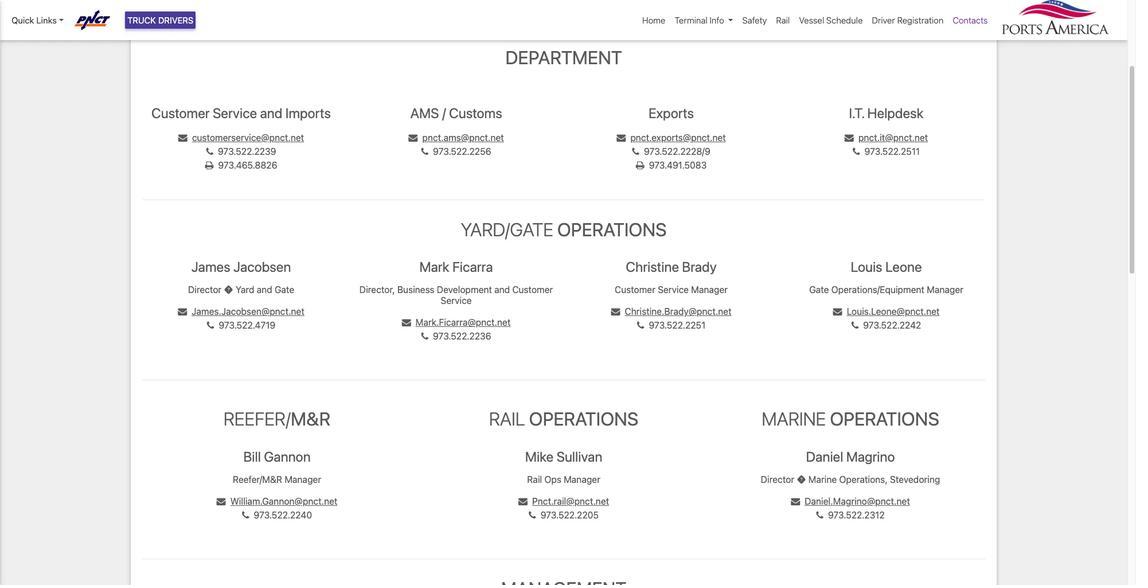 Task type: locate. For each thing, give the bounding box(es) containing it.
2 horizontal spatial service
[[658, 285, 689, 295]]

phone image inside 973.522.2240 link
[[242, 510, 249, 520]]

973.522.4719 link
[[207, 320, 276, 331]]

customerservice@pnct.net
[[192, 132, 304, 143]]

973.522.2228/9 link
[[632, 146, 711, 156]]

operations/equipment
[[832, 285, 925, 295]]

service up christine.brady@pnct.net link
[[658, 285, 689, 295]]

quick links
[[11, 15, 57, 25]]

phone image down pnct.rail@pnct.net link at the bottom
[[529, 510, 536, 520]]

2 vertical spatial service
[[441, 296, 472, 306]]

operations
[[558, 218, 667, 240], [529, 408, 639, 430], [830, 408, 940, 430]]

1 horizontal spatial customer
[[512, 285, 553, 295]]

manager down brady
[[691, 285, 728, 295]]

973.491.5083
[[649, 160, 707, 170]]

envelope image inside mark.ficarra@pnct.net link
[[402, 318, 411, 327]]

1 vertical spatial director
[[761, 474, 795, 484]]

truck
[[127, 15, 156, 25]]

phone image for louis leone
[[852, 321, 859, 330]]

phone image
[[206, 147, 213, 156], [421, 147, 429, 156], [207, 321, 214, 330], [242, 510, 249, 520], [529, 510, 536, 520], [816, 510, 824, 520]]

home link
[[638, 9, 670, 31]]

registration
[[898, 15, 944, 25]]

schedule
[[827, 15, 863, 25]]

0 horizontal spatial �
[[224, 285, 233, 295]]

manager down gannon
[[285, 474, 321, 484]]

manager
[[691, 285, 728, 295], [927, 285, 964, 295], [285, 474, 321, 484], [564, 474, 601, 484]]

phone image down william.gannon@pnct.net "link"
[[242, 510, 249, 520]]

envelope image inside daniel.magrino@pnct.net link
[[791, 497, 800, 506]]

phone image inside 973.522.2236 link
[[421, 332, 429, 341]]

envelope image inside pnct.rail@pnct.net link
[[519, 497, 528, 506]]

service down development
[[441, 296, 472, 306]]

director for james jacobsen
[[188, 285, 222, 295]]

0 horizontal spatial gate
[[275, 285, 294, 295]]

manager down sullivan
[[564, 474, 601, 484]]

� for james
[[224, 285, 233, 295]]

envelope image inside the 'james.jacobsen@pnct.net' link
[[178, 307, 187, 316]]

envelope image inside william.gannon@pnct.net "link"
[[217, 497, 226, 506]]

service inside director, business development and  customer service
[[441, 296, 472, 306]]

exports
[[649, 105, 694, 121]]

ops
[[545, 474, 562, 484]]

envelope image inside pnct.it@pnct.net link
[[845, 133, 854, 142]]

1 horizontal spatial gate
[[810, 285, 829, 295]]

973.522.2242
[[863, 320, 922, 331]]

sullivan
[[557, 448, 603, 465]]

phone image down pnct.it@pnct.net link
[[853, 147, 860, 156]]

bill gannon
[[243, 448, 311, 465]]

customer service manager
[[615, 285, 728, 295]]

rail for rail operations
[[489, 408, 525, 430]]

rail link
[[772, 9, 795, 31]]

0 vertical spatial �
[[224, 285, 233, 295]]

customer service and imports
[[151, 105, 331, 121]]

1 vertical spatial service
[[658, 285, 689, 295]]

phone image inside 973.522.2251 link
[[637, 321, 644, 330]]

0 horizontal spatial rail
[[489, 408, 525, 430]]

reefer/m&r
[[233, 474, 282, 484]]

0 horizontal spatial customer
[[151, 105, 210, 121]]

envelope image for daniel.magrino@pnct.net
[[791, 497, 800, 506]]

phone image down daniel.magrino@pnct.net link on the bottom right of page
[[816, 510, 824, 520]]

development
[[437, 285, 492, 295]]

envelope image
[[409, 133, 418, 142], [833, 307, 842, 316], [402, 318, 411, 327], [217, 497, 226, 506]]

print image
[[205, 161, 214, 170]]

director for daniel magrino
[[761, 474, 795, 484]]

973.522.2511
[[865, 146, 920, 156]]

christine.brady@pnct.net
[[625, 306, 732, 317]]

envelope image inside louis.leone@pnct.net link
[[833, 307, 842, 316]]

and inside director, business development and  customer service
[[495, 285, 510, 295]]

gate operations/equipment manager
[[810, 285, 964, 295]]

0 horizontal spatial director
[[188, 285, 222, 295]]

contacts link
[[948, 9, 993, 31]]

terminal
[[675, 15, 708, 25]]

and
[[260, 105, 282, 121], [257, 285, 272, 295], [495, 285, 510, 295]]

rail inside 'link'
[[776, 15, 790, 25]]

yard/gate operations
[[461, 218, 667, 240]]

phone image
[[632, 147, 640, 156], [853, 147, 860, 156], [637, 321, 644, 330], [852, 321, 859, 330], [421, 332, 429, 341]]

terminal info link
[[670, 9, 738, 31]]

phone image down louis.leone@pnct.net link
[[852, 321, 859, 330]]

operations up magrino
[[830, 408, 940, 430]]

marine down daniel on the right bottom
[[809, 474, 837, 484]]

1 vertical spatial marine
[[809, 474, 837, 484]]

christine.brady@pnct.net link
[[611, 306, 732, 317]]

director
[[188, 285, 222, 295], [761, 474, 795, 484]]

rail
[[776, 15, 790, 25], [489, 408, 525, 430], [527, 474, 542, 484]]

2 gate from the left
[[810, 285, 829, 295]]

phone image for mark ficarra
[[421, 332, 429, 341]]

973.522.2239 link
[[206, 146, 276, 156]]

phone image inside the 973.522.4719 link
[[207, 321, 214, 330]]

973.522.2240
[[254, 510, 312, 520]]

envelope image inside pnct.exports@pnct.net 'link'
[[617, 133, 626, 142]]

manager up louis.leone@pnct.net
[[927, 285, 964, 295]]

� down daniel on the right bottom
[[797, 474, 806, 484]]

envelope image for pnct.exports@pnct.net
[[617, 133, 626, 142]]

973.522.2312 link
[[816, 510, 885, 520]]

service up "customerservice@pnct.net" link
[[213, 105, 257, 121]]

contacts
[[953, 15, 988, 25]]

manager for louis leone
[[927, 285, 964, 295]]

0 vertical spatial service
[[213, 105, 257, 121]]

1 horizontal spatial service
[[441, 296, 472, 306]]

1 vertical spatial �
[[797, 474, 806, 484]]

phone image down the 'james.jacobsen@pnct.net' link
[[207, 321, 214, 330]]

operations up christine at the top
[[558, 218, 667, 240]]

and right development
[[495, 285, 510, 295]]

� for daniel
[[797, 474, 806, 484]]

0 vertical spatial rail
[[776, 15, 790, 25]]

0 horizontal spatial service
[[213, 105, 257, 121]]

m&r
[[291, 408, 331, 430]]

rail up mike
[[489, 408, 525, 430]]

1 gate from the left
[[275, 285, 294, 295]]

2 vertical spatial rail
[[527, 474, 542, 484]]

director � marine operations, stevedoring
[[761, 474, 940, 484]]

customer
[[151, 105, 210, 121], [512, 285, 553, 295], [615, 285, 656, 295]]

pnct.it@pnct.net link
[[845, 132, 928, 143]]

973.522.2312
[[828, 510, 885, 520]]

and right "yard"
[[257, 285, 272, 295]]

director, business development and  customer service
[[360, 285, 553, 306]]

reefer/
[[224, 408, 291, 430]]

1 vertical spatial rail
[[489, 408, 525, 430]]

rail right safety
[[776, 15, 790, 25]]

stevedoring
[[890, 474, 940, 484]]

973.522.2251
[[649, 320, 706, 331]]

� left "yard"
[[224, 285, 233, 295]]

envelope image inside christine.brady@pnct.net link
[[611, 307, 620, 316]]

james
[[191, 259, 230, 275]]

phone image inside '973.522.2312' link
[[816, 510, 824, 520]]

service
[[213, 105, 257, 121], [658, 285, 689, 295], [441, 296, 472, 306]]

ams
[[410, 105, 439, 121]]

envelope image for pnct.rail@pnct.net
[[519, 497, 528, 506]]

quick
[[11, 15, 34, 25]]

�
[[224, 285, 233, 295], [797, 474, 806, 484]]

0 vertical spatial director
[[188, 285, 222, 295]]

phone image down pnct.ams@pnct.net link
[[421, 147, 429, 156]]

director,
[[360, 285, 395, 295]]

james jacobsen
[[191, 259, 291, 275]]

operations up sullivan
[[529, 408, 639, 430]]

terminal info
[[675, 15, 724, 25]]

drivers
[[158, 15, 194, 25]]

phone image up print icon at the top left
[[206, 147, 213, 156]]

mark
[[420, 259, 450, 275]]

1 horizontal spatial rail
[[527, 474, 542, 484]]

mike
[[525, 448, 554, 465]]

phone image for james jacobsen
[[207, 321, 214, 330]]

yard/gate
[[461, 218, 554, 240]]

operations for rail operations
[[529, 408, 639, 430]]

operations for yard/gate operations
[[558, 218, 667, 240]]

1 horizontal spatial �
[[797, 474, 806, 484]]

rail left ops
[[527, 474, 542, 484]]

2 horizontal spatial rail
[[776, 15, 790, 25]]

envelope image
[[178, 133, 187, 142], [617, 133, 626, 142], [845, 133, 854, 142], [178, 307, 187, 316], [611, 307, 620, 316], [519, 497, 528, 506], [791, 497, 800, 506]]

phone image down christine.brady@pnct.net link
[[637, 321, 644, 330]]

1 horizontal spatial director
[[761, 474, 795, 484]]

phone image inside 973.522.2242 link
[[852, 321, 859, 330]]

pnct.exports@pnct.net
[[631, 132, 726, 143]]

envelope image inside "customerservice@pnct.net" link
[[178, 133, 187, 142]]

envelope image for christine.brady@pnct.net
[[611, 307, 620, 316]]

2 horizontal spatial customer
[[615, 285, 656, 295]]

phone image inside 973.522.2205 link
[[529, 510, 536, 520]]

william.gannon@pnct.net
[[230, 496, 338, 506]]

james.jacobsen@pnct.net
[[192, 306, 305, 317]]

phone image down mark.ficarra@pnct.net link
[[421, 332, 429, 341]]

envelope image inside pnct.ams@pnct.net link
[[409, 133, 418, 142]]

phone image up print image
[[632, 147, 640, 156]]

marine up daniel on the right bottom
[[762, 408, 826, 430]]



Task type: vqa. For each thing, say whether or not it's contained in the screenshot.


Task type: describe. For each thing, give the bounding box(es) containing it.
973.522.2205 link
[[529, 510, 599, 520]]

973.522.2256
[[433, 146, 491, 156]]

973.522.2236
[[433, 331, 491, 342]]

envelope image for mark ficarra
[[402, 318, 411, 327]]

pnct.rail@pnct.net
[[532, 496, 609, 506]]

rail operations
[[489, 408, 639, 430]]

jacobsen
[[233, 259, 291, 275]]

driver registration
[[872, 15, 944, 25]]

pnct.exports@pnct.net link
[[617, 132, 726, 143]]

pnct.ams@pnct.net
[[422, 132, 504, 143]]

brady
[[682, 259, 717, 275]]

business
[[397, 285, 435, 295]]

973.522.4719
[[219, 320, 276, 331]]

yard
[[236, 285, 254, 295]]

and for james jacobsen
[[257, 285, 272, 295]]

daniel
[[806, 448, 844, 465]]

links
[[36, 15, 57, 25]]

customer for customer service and imports
[[151, 105, 210, 121]]

service for and
[[213, 105, 257, 121]]

louis.leone@pnct.net link
[[833, 306, 940, 317]]

phone image inside the 973.522.2228/9 link
[[632, 147, 640, 156]]

louis.leone@pnct.net
[[847, 306, 940, 317]]

director � yard and gate
[[188, 285, 294, 295]]

envelope image for pnct.it@pnct.net
[[845, 133, 854, 142]]

marine operations
[[762, 408, 940, 430]]

973.522.2511 link
[[853, 146, 920, 156]]

973.522.2256 link
[[421, 146, 491, 156]]

mike sullivan
[[525, 448, 603, 465]]

phone image for christine brady
[[637, 321, 644, 330]]

vessel
[[799, 15, 824, 25]]

vessel schedule
[[799, 15, 863, 25]]

envelope image for customerservice@pnct.net
[[178, 133, 187, 142]]

home
[[643, 15, 666, 25]]

973.522.2240 link
[[242, 510, 312, 520]]

leone
[[886, 259, 922, 275]]

customer inside director, business development and  customer service
[[512, 285, 553, 295]]

973.522.2251 link
[[637, 320, 706, 331]]

and up customerservice@pnct.net
[[260, 105, 282, 121]]

magrino
[[847, 448, 895, 465]]

truck drivers
[[127, 15, 194, 25]]

daniel.magrino@pnct.net link
[[791, 496, 910, 506]]

0 vertical spatial marine
[[762, 408, 826, 430]]

driver registration link
[[868, 9, 948, 31]]

973.522.2236 link
[[421, 331, 491, 342]]

safety link
[[738, 9, 772, 31]]

973.522.2239
[[218, 146, 276, 156]]

ams / customs
[[410, 105, 502, 121]]

manager for christine brady
[[691, 285, 728, 295]]

manager for mike sullivan
[[564, 474, 601, 484]]

print image
[[636, 161, 645, 170]]

james.jacobsen@pnct.net link
[[178, 306, 305, 317]]

envelope image for louis leone
[[833, 307, 842, 316]]

mark.ficarra@pnct.net
[[416, 317, 511, 328]]

pnct.it@pnct.net
[[859, 132, 928, 143]]

phone image for mike sullivan
[[529, 510, 536, 520]]

imports
[[286, 105, 331, 121]]

customs
[[449, 105, 502, 121]]

pnct.rail@pnct.net link
[[519, 496, 609, 506]]

i.t.
[[849, 105, 865, 121]]

mark.ficarra@pnct.net link
[[402, 317, 511, 328]]

customer for customer service manager
[[615, 285, 656, 295]]

william.gannon@pnct.net link
[[217, 496, 338, 506]]

truck drivers link
[[125, 11, 196, 29]]

louis leone
[[851, 259, 922, 275]]

daniel.magrino@pnct.net
[[805, 496, 910, 506]]

department
[[506, 46, 622, 68]]

driver
[[872, 15, 895, 25]]

operations for marine operations
[[830, 408, 940, 430]]

gannon
[[264, 448, 311, 465]]

973.522.2228/9
[[644, 146, 711, 156]]

phone image inside 973.522.2511 link
[[853, 147, 860, 156]]

973.522.2205
[[541, 510, 599, 520]]

rail for rail ops manager
[[527, 474, 542, 484]]

phone image inside 973.522.2239 link
[[206, 147, 213, 156]]

phone image inside 973.522.2256 link
[[421, 147, 429, 156]]

ficarra
[[453, 259, 493, 275]]

and for mark ficarra
[[495, 285, 510, 295]]

christine
[[626, 259, 679, 275]]

i.t. helpdesk
[[849, 105, 924, 121]]

helpdesk
[[868, 105, 924, 121]]

phone image for daniel magrino
[[816, 510, 824, 520]]

service for manager
[[658, 285, 689, 295]]

vessel schedule link
[[795, 9, 868, 31]]

mark ficarra
[[420, 259, 493, 275]]

envelope image for james.jacobsen@pnct.net
[[178, 307, 187, 316]]

daniel magrino
[[806, 448, 895, 465]]

christine brady
[[626, 259, 717, 275]]

pnct.ams@pnct.net link
[[409, 132, 504, 143]]

envelope image for bill gannon
[[217, 497, 226, 506]]

phone image for bill gannon
[[242, 510, 249, 520]]

operations,
[[839, 474, 888, 484]]

973.522.2242 link
[[852, 320, 922, 331]]

louis
[[851, 259, 883, 275]]

rail for rail
[[776, 15, 790, 25]]

/
[[442, 105, 446, 121]]

reefer/m&r manager
[[233, 474, 321, 484]]

reefer/ m&r
[[224, 408, 331, 430]]



